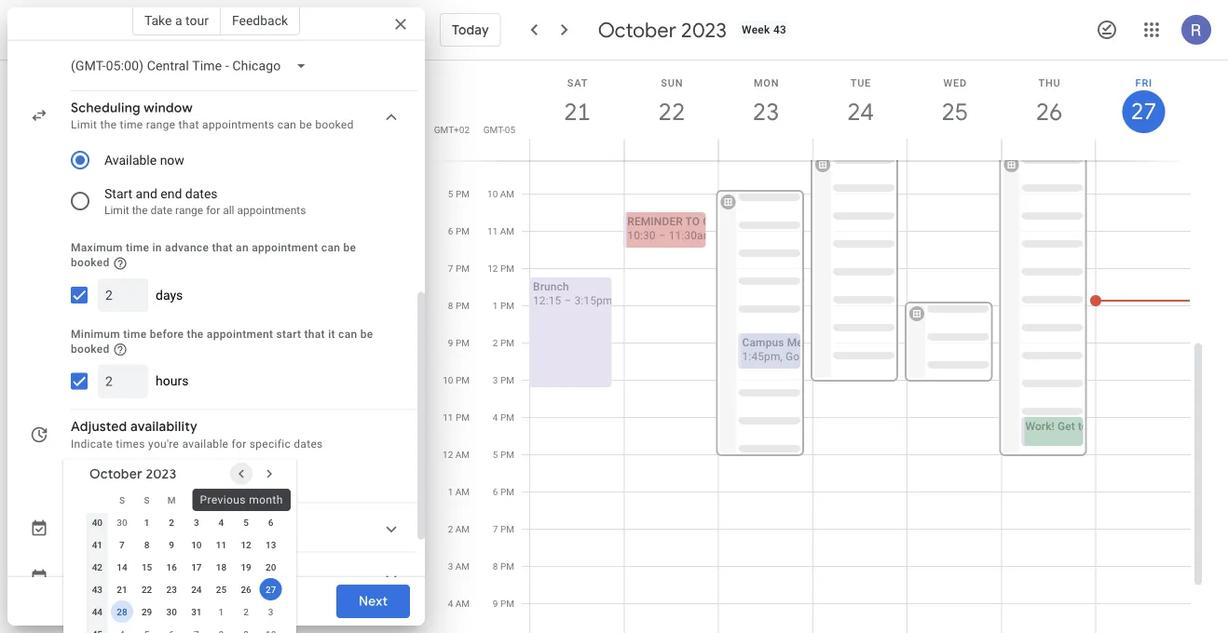 Task type: describe. For each thing, give the bounding box(es) containing it.
4 down the 3 am
[[448, 599, 453, 610]]

0 vertical spatial october
[[598, 17, 677, 43]]

limit inside scheduling window limit the time range that appointments can be booked
[[71, 119, 97, 132]]

1 vertical spatial 9 pm
[[493, 599, 515, 610]]

2 vertical spatial 8
[[493, 562, 498, 573]]

23 column header
[[718, 61, 814, 161]]

the for window
[[100, 119, 117, 132]]

20 element
[[260, 557, 282, 579]]

22 inside 22 element
[[142, 585, 152, 596]]

you're
[[148, 438, 179, 451]]

row containing 42
[[85, 557, 283, 579]]

reminder to clean 10:30 – 11:30am
[[628, 215, 739, 242]]

row containing 44
[[85, 601, 283, 624]]

3 for the november 3 element
[[268, 607, 274, 618]]

october 2023 grid
[[81, 490, 283, 634]]

tour
[[186, 13, 209, 28]]

7 cell from the left
[[259, 624, 283, 634]]

1 vertical spatial 7 pm
[[493, 524, 515, 536]]

feedback
[[232, 13, 288, 28]]

22 element
[[136, 579, 158, 601]]

1 horizontal spatial 8 pm
[[493, 562, 515, 573]]

27 inside "27, today" element
[[266, 585, 276, 596]]

1 right september 30 element at the bottom of the page
[[144, 518, 150, 529]]

5 cell from the left
[[209, 624, 234, 634]]

appointments inside start and end dates limit the date range for all appointments
[[237, 205, 306, 218]]

3 cell from the left
[[159, 624, 184, 634]]

mon 23
[[752, 77, 780, 127]]

0 vertical spatial 9 pm
[[448, 338, 470, 349]]

maximum
[[71, 242, 123, 255]]

row containing 40
[[85, 512, 283, 534]]

17
[[191, 562, 202, 574]]

end
[[161, 186, 182, 202]]

m
[[168, 495, 176, 506]]

range inside scheduling window limit the time range that appointments can be booked
[[146, 119, 176, 132]]

wed 25
[[941, 77, 968, 127]]

0 horizontal spatial 4 pm
[[448, 151, 470, 163]]

november 1 element
[[210, 601, 233, 624]]

indicate
[[71, 438, 113, 451]]

27 column header
[[1096, 61, 1192, 161]]

2 up ·
[[169, 518, 174, 529]]

a for change
[[122, 468, 129, 485]]

20
[[266, 562, 276, 574]]

13
[[266, 540, 276, 551]]

19
[[241, 562, 251, 574]]

a for take
[[175, 13, 182, 28]]

– inside reminder to clean 10:30 – 11:30am
[[659, 229, 666, 242]]

time inside maximum time in advance that an appointment can be booked
[[126, 242, 149, 255]]

1 pm
[[493, 301, 515, 312]]

saturday, october 21 element
[[556, 90, 599, 133]]

pm right the 3 am
[[501, 562, 515, 573]]

11 for pm
[[443, 413, 454, 424]]

25 inside wed 25
[[941, 96, 968, 127]]

1 vertical spatial 4 pm
[[493, 413, 515, 424]]

1 am
[[448, 487, 470, 498]]

it
[[328, 328, 335, 342]]

column header inside october 2023 grid
[[85, 490, 110, 512]]

that for window
[[179, 119, 199, 132]]

43 inside row group
[[92, 585, 103, 596]]

6 inside october 2023 grid
[[268, 518, 274, 529]]

thu
[[1039, 77, 1061, 89]]

work! get to it! button
[[1022, 418, 1224, 447]]

thu 26
[[1035, 77, 1062, 127]]

25 element
[[210, 579, 233, 601]]

date
[[151, 205, 173, 218]]

10:30
[[628, 229, 656, 242]]

25 inside "element"
[[216, 585, 227, 596]]

pm up 3 pm
[[501, 338, 515, 349]]

row group inside october 2023 grid
[[85, 512, 283, 634]]

1:45pm
[[743, 351, 781, 364]]

30 inside booked appointment settings 30 min buffer time · 3 bookings per day
[[71, 532, 84, 545]]

row containing 43
[[85, 579, 283, 601]]

12 element
[[235, 534, 257, 557]]

21 column header
[[530, 61, 625, 161]]

pm left the 12 pm
[[456, 263, 470, 275]]

0 vertical spatial 5 pm
[[448, 189, 470, 200]]

booked for window
[[315, 119, 354, 132]]

5 inside row
[[244, 518, 249, 529]]

2 cell from the left
[[134, 624, 159, 634]]

0 horizontal spatial 2023
[[146, 466, 177, 483]]

18 element
[[210, 557, 233, 579]]

29
[[142, 607, 152, 618]]

the for time
[[187, 328, 204, 342]]

3 am
[[448, 562, 470, 573]]

settings
[[206, 513, 256, 530]]

11 inside row group
[[216, 540, 227, 551]]

31
[[191, 607, 202, 618]]

availability for for
[[216, 562, 283, 579]]

0 horizontal spatial 8 pm
[[448, 301, 470, 312]]

sat
[[568, 77, 589, 89]]

change
[[71, 468, 119, 485]]

previous month
[[200, 494, 283, 507]]

minimum time before the appointment start that it can be booked
[[71, 328, 373, 356]]

2 am
[[448, 524, 470, 536]]

1 cell from the left
[[110, 624, 134, 634]]

21 inside row group
[[117, 585, 127, 596]]

tuesday, october 24 element
[[840, 90, 882, 133]]

1 for 1 am
[[448, 487, 453, 498]]

to
[[1079, 420, 1089, 434]]

advance
[[165, 242, 209, 255]]

am for 9 am
[[500, 151, 515, 163]]

appointment inside booked appointment settings 30 min buffer time · 3 bookings per day
[[122, 513, 202, 530]]

1 vertical spatial 7
[[493, 524, 498, 536]]

start
[[104, 186, 133, 202]]

pm left the 10 am
[[456, 189, 470, 200]]

10 am
[[488, 189, 515, 200]]

19 element
[[235, 557, 257, 579]]

pm right 1 am
[[501, 487, 515, 498]]

1 vertical spatial 6 pm
[[493, 487, 515, 498]]

pm up 2 pm
[[501, 301, 515, 312]]

28 element
[[111, 601, 133, 624]]

scheduling window limit the time range that appointments can be booked
[[71, 100, 354, 132]]

row containing s
[[85, 490, 283, 512]]

pm up 11 pm
[[456, 375, 470, 386]]

12 inside row
[[241, 540, 251, 551]]

brunch
[[533, 281, 569, 294]]

31 element
[[185, 601, 208, 624]]

1 vertical spatial 6
[[493, 487, 498, 498]]

am for 3 am
[[456, 562, 470, 573]]

28 cell
[[110, 601, 134, 624]]

sun 22
[[658, 77, 684, 127]]

wednesday, october 25 element
[[934, 90, 977, 133]]

26 inside 26 column header
[[1035, 96, 1062, 127]]

12 pm
[[488, 263, 515, 275]]

pm down "gmt+02"
[[456, 151, 470, 163]]

thursday, october 26 element
[[1028, 90, 1071, 133]]

next
[[359, 594, 388, 611]]

range inside start and end dates limit the date range for all appointments
[[175, 205, 203, 218]]

availability for date's
[[173, 468, 239, 485]]

12 for am
[[443, 450, 453, 461]]

dates inside start and end dates limit the date range for all appointments
[[185, 186, 218, 202]]

booked appointment settings 30 min buffer time · 3 bookings per day
[[71, 513, 276, 545]]

the inside start and end dates limit the date range for all appointments
[[132, 205, 148, 218]]

7 row from the top
[[85, 624, 283, 634]]

3 pm
[[493, 375, 515, 386]]

0 horizontal spatial october
[[90, 466, 143, 483]]

12 for pm
[[488, 263, 498, 275]]

23 inside mon 23
[[752, 96, 779, 127]]

fri
[[1136, 77, 1153, 89]]

pm down 10 pm
[[456, 413, 470, 424]]

4 down "gmt+02"
[[448, 151, 454, 163]]

scheduling
[[71, 100, 141, 117]]

0 vertical spatial 6 pm
[[448, 226, 470, 237]]

6 cell from the left
[[234, 624, 259, 634]]

pm down 2 pm
[[501, 375, 515, 386]]

booked for time
[[71, 343, 110, 356]]

44
[[92, 607, 103, 618]]

previous
[[200, 494, 246, 507]]

checked
[[137, 562, 191, 579]]

15
[[142, 562, 152, 574]]

change a date's availability button
[[63, 460, 246, 493]]

it!
[[1092, 420, 1101, 434]]

12 am
[[443, 450, 470, 461]]

25 column header
[[907, 61, 1003, 161]]

26 column header
[[1002, 61, 1097, 161]]

gmt+02
[[434, 124, 470, 135]]

40
[[92, 518, 103, 529]]

am for 12 am
[[456, 450, 470, 461]]

pm left 11 am
[[456, 226, 470, 237]]

available
[[104, 153, 157, 168]]

– inside the brunch 12:15 – 3:15pm
[[564, 295, 572, 308]]

27 inside 27 column header
[[1130, 97, 1156, 126]]

booked
[[71, 513, 119, 530]]

1 horizontal spatial 6
[[448, 226, 454, 237]]

get
[[1058, 420, 1076, 434]]

option group containing available now
[[63, 140, 384, 222]]

specific
[[250, 438, 291, 451]]

fri 27
[[1130, 77, 1156, 126]]

0 horizontal spatial 7 pm
[[448, 263, 470, 275]]

2 for 2 am
[[448, 524, 453, 536]]

22 column header
[[624, 61, 719, 161]]

26 element
[[235, 579, 257, 601]]

pm right 12 am
[[501, 450, 515, 461]]

hours
[[156, 374, 189, 390]]

10 inside '10' 'element'
[[191, 540, 202, 551]]

time inside booked appointment settings 30 min buffer time · 3 bookings per day
[[144, 532, 167, 545]]

start and end dates limit the date range for all appointments
[[104, 186, 306, 218]]

before
[[150, 328, 184, 342]]

9 inside row
[[169, 540, 174, 551]]

9 am
[[493, 151, 515, 163]]

2 t from the left
[[243, 495, 249, 506]]

4 down 3 pm
[[493, 413, 498, 424]]

27, today element
[[260, 579, 282, 601]]

available
[[182, 438, 229, 451]]

and
[[136, 186, 157, 202]]

appointment inside the minimum time before the appointment start that it can be booked
[[207, 328, 273, 342]]

30 for 30 element
[[166, 607, 177, 618]]

,
[[781, 351, 783, 364]]

11 element
[[210, 534, 233, 557]]

pm up 1 pm
[[501, 263, 515, 275]]

mon
[[754, 77, 780, 89]]

campus meeting rescheduled
[[743, 337, 909, 350]]

appointment inside maximum time in advance that an appointment can be booked
[[252, 242, 318, 255]]

change a date's availability
[[71, 468, 239, 485]]



Task type: locate. For each thing, give the bounding box(es) containing it.
sat 21
[[563, 77, 590, 127]]

0 horizontal spatial 12
[[241, 540, 251, 551]]

2 horizontal spatial 5
[[493, 450, 498, 461]]

f
[[268, 495, 274, 506]]

0 vertical spatial 30
[[117, 518, 127, 529]]

22 down sun
[[658, 96, 684, 127]]

0 vertical spatial 24
[[846, 96, 873, 127]]

gmt-05
[[484, 124, 516, 135]]

0 horizontal spatial 5
[[244, 518, 249, 529]]

15 element
[[136, 557, 158, 579]]

1 down 12 am
[[448, 487, 453, 498]]

october 2023 up sun
[[598, 17, 727, 43]]

october
[[598, 17, 677, 43], [90, 466, 143, 483]]

24 down tue
[[846, 96, 873, 127]]

wed
[[944, 77, 968, 89]]

0 vertical spatial 7
[[448, 263, 454, 275]]

0 vertical spatial 43
[[774, 23, 787, 36]]

0 vertical spatial 25
[[941, 96, 968, 127]]

1 horizontal spatial dates
[[294, 438, 323, 451]]

30 left min
[[71, 532, 84, 545]]

6 up day
[[268, 518, 274, 529]]

pm
[[456, 151, 470, 163], [456, 189, 470, 200], [456, 226, 470, 237], [456, 263, 470, 275], [501, 263, 515, 275], [456, 301, 470, 312], [501, 301, 515, 312], [456, 338, 470, 349], [501, 338, 515, 349], [456, 375, 470, 386], [501, 375, 515, 386], [456, 413, 470, 424], [501, 413, 515, 424], [501, 450, 515, 461], [501, 487, 515, 498], [501, 524, 515, 536], [501, 562, 515, 573], [501, 599, 515, 610]]

8 inside october 2023 grid
[[144, 540, 150, 551]]

3 for 3 pm
[[493, 375, 498, 386]]

availability inside button
[[173, 468, 239, 485]]

time inside the minimum time before the appointment start that it can be booked
[[123, 328, 147, 342]]

13 element
[[260, 534, 282, 557]]

3 row from the top
[[85, 534, 283, 557]]

11 for am
[[488, 226, 498, 237]]

a left date's at the bottom of the page
[[122, 468, 129, 485]]

available now
[[104, 153, 184, 168]]

1 vertical spatial 25
[[216, 585, 227, 596]]

0 vertical spatial range
[[146, 119, 176, 132]]

0 vertical spatial appointments
[[202, 119, 275, 132]]

2023
[[682, 17, 727, 43], [146, 466, 177, 483]]

0 vertical spatial 2023
[[682, 17, 727, 43]]

11 down the 10 am
[[488, 226, 498, 237]]

21 down 14
[[117, 585, 127, 596]]

Minimum amount of hours before the start of the appointment that it can be booked number field
[[105, 366, 141, 399]]

1 horizontal spatial 23
[[752, 96, 779, 127]]

appointment right an
[[252, 242, 318, 255]]

1 horizontal spatial 6 pm
[[493, 487, 515, 498]]

to
[[686, 215, 700, 228]]

that inside maximum time in advance that an appointment can be booked
[[212, 242, 233, 255]]

now
[[160, 153, 184, 168]]

september 30 element
[[111, 512, 133, 534]]

1 vertical spatial 5 pm
[[493, 450, 515, 461]]

for inside start and end dates limit the date range for all appointments
[[206, 205, 220, 218]]

row containing 41
[[85, 534, 283, 557]]

0 horizontal spatial 5 pm
[[448, 189, 470, 200]]

for left 'all'
[[206, 205, 220, 218]]

next button
[[336, 580, 410, 625]]

time inside scheduling window limit the time range that appointments can be booked
[[120, 119, 143, 132]]

1 vertical spatial 2023
[[146, 466, 177, 483]]

clean
[[703, 215, 739, 228]]

t left month
[[243, 495, 249, 506]]

0 horizontal spatial 25
[[216, 585, 227, 596]]

the down and
[[132, 205, 148, 218]]

1 s from the left
[[119, 495, 125, 506]]

24 down 17
[[191, 585, 202, 596]]

am for 2 am
[[456, 524, 470, 536]]

month
[[249, 494, 283, 507]]

2 vertical spatial for
[[194, 562, 213, 579]]

adjusted
[[71, 420, 127, 436]]

1 vertical spatial october
[[90, 466, 143, 483]]

times
[[116, 438, 145, 451]]

can inside scheduling window limit the time range that appointments can be booked
[[278, 119, 297, 132]]

appointments
[[202, 119, 275, 132], [237, 205, 306, 218]]

t
[[194, 495, 199, 506], [243, 495, 249, 506]]

0 vertical spatial 11
[[488, 226, 498, 237]]

4 inside row group
[[219, 518, 224, 529]]

0 vertical spatial 21
[[563, 96, 590, 127]]

can for window
[[278, 119, 297, 132]]

2 horizontal spatial 7
[[493, 524, 498, 536]]

an
[[236, 242, 249, 255]]

None field
[[63, 50, 322, 83]]

0 vertical spatial appointment
[[252, 242, 318, 255]]

appointments up start and end dates limit the date range for all appointments
[[202, 119, 275, 132]]

november 3 element
[[260, 601, 282, 624]]

1 horizontal spatial 26
[[1035, 96, 1062, 127]]

availability inside adjusted availability indicate times you're available for specific dates
[[130, 420, 198, 436]]

booked inside the minimum time before the appointment start that it can be booked
[[71, 343, 110, 356]]

that inside the minimum time before the appointment start that it can be booked
[[304, 328, 325, 342]]

november 2 element
[[235, 601, 257, 624]]

1 horizontal spatial a
[[175, 13, 182, 28]]

1 horizontal spatial 21
[[563, 96, 590, 127]]

0 horizontal spatial –
[[564, 295, 572, 308]]

2 down 26 element
[[244, 607, 249, 618]]

w
[[217, 495, 225, 506]]

1 horizontal spatial 7
[[448, 263, 454, 275]]

row group containing 40
[[85, 512, 283, 634]]

2 s from the left
[[144, 495, 150, 506]]

14 element
[[111, 557, 133, 579]]

5 left the 10 am
[[448, 189, 454, 200]]

week
[[742, 23, 771, 36]]

43
[[774, 23, 787, 36], [92, 585, 103, 596]]

am down 9 am
[[500, 189, 515, 200]]

5 row from the top
[[85, 579, 283, 601]]

2 down 1 am
[[448, 524, 453, 536]]

booked inside scheduling window limit the time range that appointments can be booked
[[315, 119, 354, 132]]

16 element
[[161, 557, 183, 579]]

27 cell
[[259, 579, 283, 601]]

1 row from the top
[[85, 490, 283, 512]]

1 for 1 pm
[[493, 301, 498, 312]]

window
[[144, 100, 193, 117]]

range down window
[[146, 119, 176, 132]]

1 vertical spatial 12
[[443, 450, 453, 461]]

3 up "bookings" in the bottom of the page
[[194, 518, 199, 529]]

6 pm right 1 am
[[493, 487, 515, 498]]

0 horizontal spatial that
[[179, 119, 199, 132]]

0 horizontal spatial 11
[[216, 540, 227, 551]]

23 inside row
[[166, 585, 177, 596]]

11:30am
[[669, 229, 714, 242]]

date's
[[132, 468, 170, 485]]

1 horizontal spatial 5
[[448, 189, 454, 200]]

1 horizontal spatial limit
[[104, 205, 129, 218]]

3 inside booked appointment settings 30 min buffer time · 3 bookings per day
[[177, 532, 183, 545]]

gmt-
[[484, 124, 505, 135]]

range
[[146, 119, 176, 132], [175, 205, 203, 218]]

0 horizontal spatial 27
[[266, 585, 276, 596]]

12 down 11 am
[[488, 263, 498, 275]]

s down date's at the bottom of the page
[[144, 495, 150, 506]]

0 horizontal spatial 23
[[166, 585, 177, 596]]

7 pm
[[448, 263, 470, 275], [493, 524, 515, 536]]

8 pm right the 3 am
[[493, 562, 515, 573]]

grid containing 21
[[433, 61, 1224, 634]]

12:15
[[533, 295, 562, 308]]

1 horizontal spatial 43
[[774, 23, 787, 36]]

the inside scheduling window limit the time range that appointments can be booked
[[100, 119, 117, 132]]

dates right end
[[185, 186, 218, 202]]

appointments inside scheduling window limit the time range that appointments can be booked
[[202, 119, 275, 132]]

for left specific
[[232, 438, 247, 451]]

appointment up ·
[[122, 513, 202, 530]]

0 horizontal spatial 8
[[144, 540, 150, 551]]

14
[[117, 562, 127, 574]]

11 up 12 am
[[443, 413, 454, 424]]

october 2023 down times
[[90, 466, 177, 483]]

05
[[505, 124, 516, 135]]

that down window
[[179, 119, 199, 132]]

time left in
[[126, 242, 149, 255]]

for inside adjusted availability indicate times you're available for specific dates
[[232, 438, 247, 451]]

1 horizontal spatial 2023
[[682, 17, 727, 43]]

3 for 3 am
[[448, 562, 453, 573]]

be for window
[[300, 119, 312, 132]]

row
[[85, 490, 283, 512], [85, 512, 283, 534], [85, 534, 283, 557], [85, 557, 283, 579], [85, 579, 283, 601], [85, 601, 283, 624], [85, 624, 283, 634]]

2023 left week
[[682, 17, 727, 43]]

2 for november 2 element
[[244, 607, 249, 618]]

– right the 12:15 on the left of the page
[[564, 295, 572, 308]]

maximum time in advance that an appointment can be booked
[[71, 242, 356, 270]]

am up the 12 pm
[[500, 226, 515, 237]]

10 up 11 pm
[[443, 375, 454, 386]]

appointment
[[252, 242, 318, 255], [207, 328, 273, 342], [122, 513, 202, 530]]

can inside the minimum time before the appointment start that it can be booked
[[339, 328, 357, 342]]

0 vertical spatial be
[[300, 119, 312, 132]]

8 left 1 pm
[[448, 301, 454, 312]]

1 horizontal spatial october 2023
[[598, 17, 727, 43]]

10 for am
[[488, 189, 498, 200]]

sunday, october 22 element
[[651, 90, 694, 133]]

9 down gmt-
[[493, 151, 498, 163]]

0 vertical spatial 5
[[448, 189, 454, 200]]

4 up "bookings" in the bottom of the page
[[219, 518, 224, 529]]

pm right 2 am
[[501, 524, 515, 536]]

1 vertical spatial that
[[212, 242, 233, 255]]

2 vertical spatial 7
[[119, 540, 125, 551]]

dates inside adjusted availability indicate times you're available for specific dates
[[294, 438, 323, 451]]

cell right 31 element
[[209, 624, 234, 634]]

0 vertical spatial dates
[[185, 186, 218, 202]]

min
[[87, 532, 107, 545]]

5
[[448, 189, 454, 200], [493, 450, 498, 461], [244, 518, 249, 529]]

dates
[[185, 186, 218, 202], [294, 438, 323, 451]]

30
[[117, 518, 127, 529], [71, 532, 84, 545], [166, 607, 177, 618]]

4 pm down "gmt+02"
[[448, 151, 470, 163]]

0 horizontal spatial a
[[122, 468, 129, 485]]

4 pm down 3 pm
[[493, 413, 515, 424]]

26 down thu
[[1035, 96, 1062, 127]]

that inside scheduling window limit the time range that appointments can be booked
[[179, 119, 199, 132]]

the right 'before'
[[187, 328, 204, 342]]

2 horizontal spatial 11
[[488, 226, 498, 237]]

3
[[493, 375, 498, 386], [194, 518, 199, 529], [177, 532, 183, 545], [448, 562, 453, 573], [268, 607, 274, 618]]

0 horizontal spatial 6
[[268, 518, 274, 529]]

22 down 15
[[142, 585, 152, 596]]

25 down 18
[[216, 585, 227, 596]]

1 t from the left
[[194, 495, 199, 506]]

am for 4 am
[[456, 599, 470, 610]]

4 pm
[[448, 151, 470, 163], [493, 413, 515, 424]]

october down times
[[90, 466, 143, 483]]

limit down scheduling
[[71, 119, 97, 132]]

7 inside october 2023 grid
[[119, 540, 125, 551]]

4
[[448, 151, 454, 163], [493, 413, 498, 424], [219, 518, 224, 529], [448, 599, 453, 610]]

17 element
[[185, 557, 208, 579]]

9 up 10 pm
[[448, 338, 454, 349]]

Maximum days in advance that an appointment can be booked number field
[[105, 279, 141, 313]]

2 row from the top
[[85, 512, 283, 534]]

be for time
[[361, 328, 373, 342]]

– down reminder
[[659, 229, 666, 242]]

availability inside dropdown button
[[216, 562, 283, 579]]

can for time
[[339, 328, 357, 342]]

·
[[170, 532, 174, 545]]

10 pm
[[443, 375, 470, 386]]

be inside maximum time in advance that an appointment can be booked
[[344, 242, 356, 255]]

43 right week
[[774, 23, 787, 36]]

2 vertical spatial that
[[304, 328, 325, 342]]

21 down sat
[[563, 96, 590, 127]]

2 up 3 pm
[[493, 338, 498, 349]]

column header
[[85, 490, 110, 512]]

0 horizontal spatial 7
[[119, 540, 125, 551]]

be inside the minimum time before the appointment start that it can be booked
[[361, 328, 373, 342]]

0 vertical spatial october 2023
[[598, 17, 727, 43]]

27
[[1130, 97, 1156, 126], [266, 585, 276, 596]]

pm down 3 pm
[[501, 413, 515, 424]]

campus
[[743, 337, 785, 350]]

am for 11 am
[[500, 226, 515, 237]]

0 horizontal spatial october 2023
[[90, 466, 177, 483]]

9 right 4 am
[[493, 599, 498, 610]]

1 vertical spatial 8 pm
[[493, 562, 515, 573]]

today
[[452, 21, 489, 38]]

0 horizontal spatial 24
[[191, 585, 202, 596]]

time down scheduling
[[120, 119, 143, 132]]

day
[[257, 532, 276, 545]]

26 down "19" on the bottom left of the page
[[241, 585, 251, 596]]

0 horizontal spatial 21
[[117, 585, 127, 596]]

0 vertical spatial 27
[[1130, 97, 1156, 126]]

range down end
[[175, 205, 203, 218]]

time left ·
[[144, 532, 167, 545]]

24 element
[[185, 579, 208, 601]]

am up 1 am
[[456, 450, 470, 461]]

am down 2 am
[[456, 562, 470, 573]]

a left tour
[[175, 13, 182, 28]]

that
[[179, 119, 199, 132], [212, 242, 233, 255], [304, 328, 325, 342]]

10 element
[[185, 534, 208, 557]]

1 vertical spatial a
[[122, 468, 129, 485]]

9 pm
[[448, 338, 470, 349], [493, 599, 515, 610]]

1 vertical spatial 21
[[117, 585, 127, 596]]

30 for september 30 element at the bottom of the page
[[117, 518, 127, 529]]

reminder
[[628, 215, 683, 228]]

0 vertical spatial that
[[179, 119, 199, 132]]

0 horizontal spatial 30
[[71, 532, 84, 545]]

22 inside 22 column header
[[658, 96, 684, 127]]

1 vertical spatial 30
[[71, 532, 84, 545]]

1 vertical spatial appointments
[[237, 205, 306, 218]]

2 vertical spatial the
[[187, 328, 204, 342]]

1
[[493, 301, 498, 312], [448, 487, 453, 498], [144, 518, 150, 529], [219, 607, 224, 618]]

1 vertical spatial appointment
[[207, 328, 273, 342]]

1 vertical spatial can
[[321, 242, 340, 255]]

0 horizontal spatial be
[[300, 119, 312, 132]]

23 element
[[161, 579, 183, 601]]

30 element
[[161, 601, 183, 624]]

12 left day
[[241, 540, 251, 551]]

option group
[[63, 140, 384, 222]]

for inside dropdown button
[[194, 562, 213, 579]]

pm right 4 am
[[501, 599, 515, 610]]

that for time
[[304, 328, 325, 342]]

2 vertical spatial 30
[[166, 607, 177, 618]]

6 pm left 11 am
[[448, 226, 470, 237]]

24 column header
[[813, 61, 908, 161]]

8 pm left 1 pm
[[448, 301, 470, 312]]

9 pm up 10 pm
[[448, 338, 470, 349]]

work!
[[1026, 420, 1055, 434]]

7 right 2 am
[[493, 524, 498, 536]]

23 down 'mon'
[[752, 96, 779, 127]]

1 horizontal spatial 22
[[658, 96, 684, 127]]

take
[[144, 13, 172, 28]]

row group
[[85, 512, 283, 634]]

4 row from the top
[[85, 557, 283, 579]]

cell left the november 3 element
[[234, 624, 259, 634]]

1 horizontal spatial that
[[212, 242, 233, 255]]

1 horizontal spatial 24
[[846, 96, 873, 127]]

1 vertical spatial 23
[[166, 585, 177, 596]]

1 vertical spatial range
[[175, 205, 203, 218]]

1 vertical spatial 10
[[443, 375, 454, 386]]

pm up 10 pm
[[456, 338, 470, 349]]

calendars checked for availability button
[[63, 558, 414, 599]]

6 row from the top
[[85, 601, 283, 624]]

am down the 3 am
[[456, 599, 470, 610]]

2 horizontal spatial the
[[187, 328, 204, 342]]

dates right specific
[[294, 438, 323, 451]]

start
[[276, 328, 301, 342]]

1 horizontal spatial be
[[344, 242, 356, 255]]

adjusted availability indicate times you're available for specific dates
[[71, 420, 323, 451]]

8 pm
[[448, 301, 470, 312], [493, 562, 515, 573]]

11 am
[[488, 226, 515, 237]]

8 up 15 'element'
[[144, 540, 150, 551]]

5 pm left the 10 am
[[448, 189, 470, 200]]

be inside scheduling window limit the time range that appointments can be booked
[[300, 119, 312, 132]]

2 for 2 pm
[[493, 338, 498, 349]]

24 inside "element"
[[191, 585, 202, 596]]

29 element
[[136, 601, 158, 624]]

0 horizontal spatial the
[[100, 119, 117, 132]]

9 up 16 element
[[169, 540, 174, 551]]

2023 up m
[[146, 466, 177, 483]]

24 inside column header
[[846, 96, 873, 127]]

7 up 14 element
[[119, 540, 125, 551]]

limit down the start
[[104, 205, 129, 218]]

1 down 25 "element"
[[219, 607, 224, 618]]

time left 'before'
[[123, 328, 147, 342]]

25
[[941, 96, 968, 127], [216, 585, 227, 596]]

25 down wed
[[941, 96, 968, 127]]

friday, october 27, today element
[[1123, 90, 1166, 133]]

11 up 18
[[216, 540, 227, 551]]

0 vertical spatial the
[[100, 119, 117, 132]]

1 vertical spatial october 2023
[[90, 466, 177, 483]]

per
[[237, 532, 254, 545]]

minimum
[[71, 328, 120, 342]]

16
[[166, 562, 177, 574]]

41
[[92, 540, 103, 551]]

2 horizontal spatial that
[[304, 328, 325, 342]]

21 element
[[111, 579, 133, 601]]

cell down 31
[[184, 624, 209, 634]]

1 vertical spatial 24
[[191, 585, 202, 596]]

calendars checked for availability
[[71, 562, 283, 579]]

grid
[[433, 61, 1224, 634]]

s
[[119, 495, 125, 506], [144, 495, 150, 506]]

26 inside 26 element
[[241, 585, 251, 596]]

take a tour button
[[132, 6, 221, 35]]

buffer
[[110, 532, 141, 545]]

4 cell from the left
[[184, 624, 209, 634]]

2 horizontal spatial 30
[[166, 607, 177, 618]]

the inside the minimum time before the appointment start that it can be booked
[[187, 328, 204, 342]]

am for 10 am
[[500, 189, 515, 200]]

all
[[223, 205, 234, 218]]

1 horizontal spatial 8
[[448, 301, 454, 312]]

0 vertical spatial 10
[[488, 189, 498, 200]]

2
[[493, 338, 498, 349], [169, 518, 174, 529], [448, 524, 453, 536], [244, 607, 249, 618]]

5 right 12 am
[[493, 450, 498, 461]]

1 horizontal spatial 25
[[941, 96, 968, 127]]

pm left 1 pm
[[456, 301, 470, 312]]

cell
[[110, 624, 134, 634], [134, 624, 159, 634], [159, 624, 184, 634], [184, 624, 209, 634], [209, 624, 234, 634], [234, 624, 259, 634], [259, 624, 283, 634]]

3 up 4 am
[[448, 562, 453, 573]]

am for 1 am
[[456, 487, 470, 498]]

10 for pm
[[443, 375, 454, 386]]

1 horizontal spatial 5 pm
[[493, 450, 515, 461]]

0 horizontal spatial limit
[[71, 119, 97, 132]]

2 horizontal spatial be
[[361, 328, 373, 342]]

cell right november 2 element
[[259, 624, 283, 634]]

t right m
[[194, 495, 199, 506]]

limit inside start and end dates limit the date range for all appointments
[[104, 205, 129, 218]]

can inside maximum time in advance that an appointment can be booked
[[321, 242, 340, 255]]

monday, october 23 element
[[745, 90, 788, 133]]

2 horizontal spatial 10
[[488, 189, 498, 200]]

28
[[117, 607, 127, 618]]

today button
[[440, 7, 501, 52]]

21 inside column header
[[563, 96, 590, 127]]

1 for november 1 element at bottom
[[219, 607, 224, 618]]

0 horizontal spatial 10
[[191, 540, 202, 551]]

1 vertical spatial 22
[[142, 585, 152, 596]]

work! get to it!
[[1026, 420, 1101, 434]]

booked inside maximum time in advance that an appointment can be booked
[[71, 257, 110, 270]]



Task type: vqa. For each thing, say whether or not it's contained in the screenshot.
topmost the
yes



